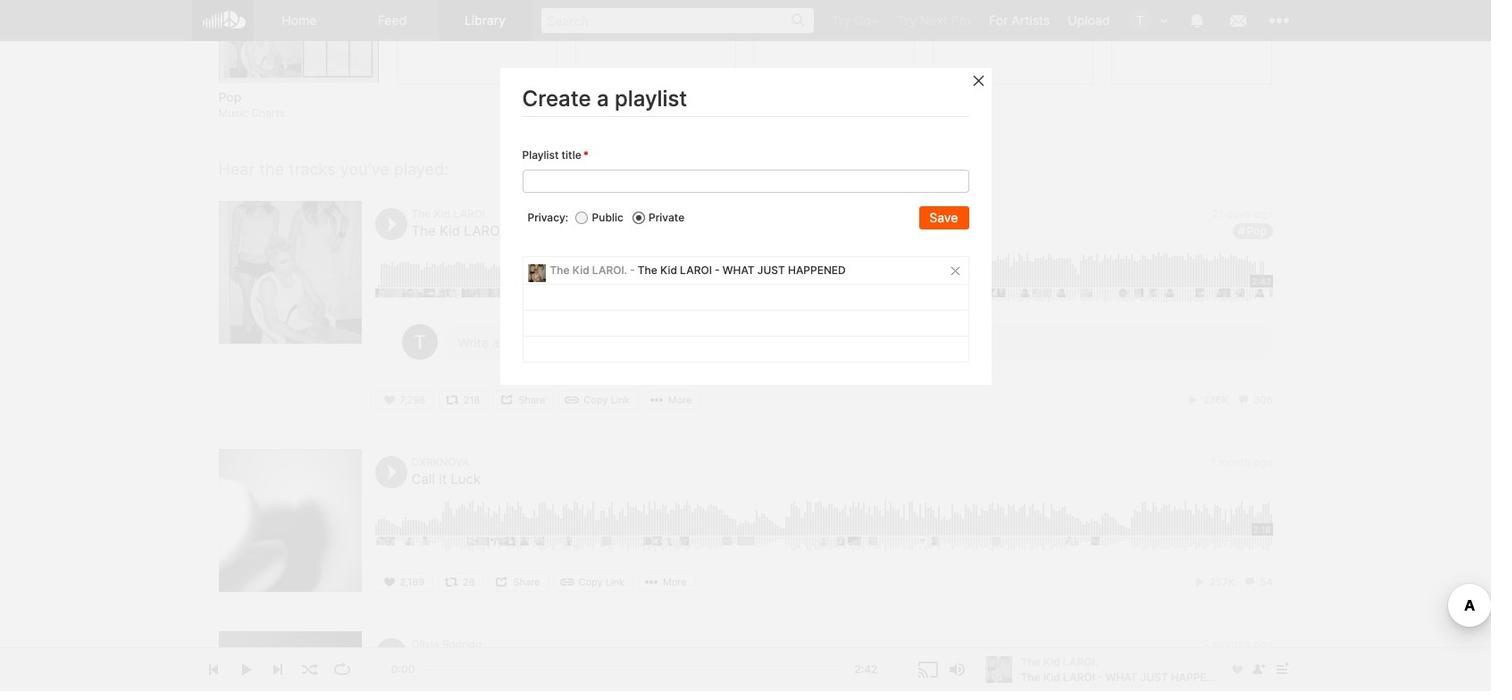 Task type: locate. For each thing, give the bounding box(es) containing it.
share
[[519, 395, 546, 407], [514, 577, 540, 589]]

hear the tracks you've played:
[[219, 160, 449, 178]]

copy
[[584, 395, 608, 407], [579, 577, 603, 589]]

title
[[562, 149, 582, 162]]

for artists link
[[981, 0, 1060, 40]]

0 horizontal spatial laroi
[[464, 223, 504, 240]]

the
[[412, 208, 431, 221], [412, 223, 436, 240], [550, 264, 570, 277], [638, 264, 658, 277]]

share right 218
[[519, 395, 546, 407]]

copy link button
[[559, 391, 639, 411], [554, 573, 634, 593]]

tara schultz's avatar element up 7,298
[[402, 325, 438, 361]]

2 vertical spatial ago
[[1254, 639, 1273, 652]]

0 vertical spatial ago
[[1254, 208, 1273, 221]]

more for 218
[[668, 395, 692, 407]]

library link
[[439, 0, 532, 41]]

tara schultz's avatar element
[[1129, 9, 1152, 32], [402, 325, 438, 361]]

share right the 28
[[514, 577, 540, 589]]

218
[[464, 395, 480, 407]]

1 vertical spatial pop
[[1247, 225, 1267, 238]]

1 vertical spatial happened
[[788, 264, 846, 277]]

-
[[508, 223, 514, 240], [630, 264, 635, 277], [715, 264, 720, 277]]

pop music charts
[[219, 90, 285, 120]]

0 vertical spatial track stats element
[[1187, 391, 1273, 411]]

1 horizontal spatial happened
[[788, 264, 846, 277]]

ago right months
[[1254, 639, 1273, 652]]

pop inside pop music charts
[[219, 90, 242, 105]]

0 vertical spatial just
[[560, 223, 595, 240]]

try left next
[[898, 13, 917, 28]]

try next pro link
[[889, 0, 981, 40]]

0 vertical spatial more button
[[643, 391, 701, 411]]

1 horizontal spatial laroi.
[[592, 264, 627, 277]]

more for 28
[[663, 577, 687, 589]]

just
[[560, 223, 595, 240], [758, 264, 786, 277]]

0 vertical spatial happened
[[599, 223, 670, 240]]

1 vertical spatial copy link button
[[554, 573, 634, 593]]

pop link for vampire
[[1233, 655, 1273, 671]]

0 vertical spatial copy
[[584, 395, 608, 407]]

2 horizontal spatial -
[[715, 264, 720, 277]]

the kid laroi. the kid laroi - what just happened
[[412, 208, 670, 240]]

kid
[[434, 208, 451, 221], [440, 223, 460, 240], [573, 264, 590, 277], [661, 264, 678, 277]]

ago right 'month'
[[1254, 456, 1273, 470]]

1 vertical spatial link
[[606, 577, 625, 589]]

pop inside 2 months ago pop
[[1247, 656, 1267, 669]]

track stats element containing 236k
[[1187, 391, 1273, 411]]

private
[[649, 211, 685, 225]]

pop link down pop element
[[219, 89, 379, 106]]

what down 'playlist title' text box
[[723, 264, 755, 277]]

try
[[832, 13, 851, 28], [898, 13, 917, 28]]

Write a comment text field
[[444, 325, 1273, 361]]

0 horizontal spatial what
[[517, 223, 557, 240]]

pop up music
[[219, 90, 242, 105]]

laroi. for kid
[[454, 208, 488, 221]]

track stats element up 'month'
[[1187, 391, 1273, 411]]

go+
[[855, 13, 880, 28]]

54
[[1261, 577, 1273, 589]]

1 horizontal spatial the kid laroi - what just happened element
[[528, 264, 546, 282]]

tara schultz's avatar element right upload
[[1129, 9, 1152, 32]]

link
[[611, 395, 630, 407], [606, 577, 625, 589]]

pop link down months
[[1233, 655, 1273, 671]]

0 vertical spatial copy link
[[584, 395, 630, 407]]

close
[[994, 74, 1023, 87]]

try go+
[[832, 13, 880, 28]]

share button
[[494, 391, 555, 411], [488, 573, 549, 593]]

laroi. for the
[[592, 264, 627, 277]]

1 vertical spatial copy link
[[579, 577, 625, 589]]

1 horizontal spatial what
[[723, 264, 755, 277]]

pop down days
[[1247, 225, 1267, 238]]

track stats element up months
[[1193, 573, 1273, 593]]

month
[[1219, 456, 1251, 470]]

share button right 218
[[494, 391, 555, 411]]

kid down private
[[661, 264, 678, 277]]

ago
[[1254, 208, 1273, 221], [1254, 456, 1273, 470], [1254, 639, 1273, 652]]

21 days ago pop
[[1213, 208, 1273, 238]]

create
[[522, 86, 591, 112]]

track stats element containing 257k
[[1193, 573, 1273, 593]]

playlist title
[[522, 149, 582, 162]]

create a playlist
[[522, 86, 688, 112]]

laroi. inside the kid laroi. the kid laroi - what just happened
[[454, 208, 488, 221]]

2 months ago pop
[[1204, 639, 1273, 669]]

the down the kid laroi. link
[[412, 223, 436, 240]]

laroi. up the kid laroi - what just happened link
[[454, 208, 488, 221]]

vampire link
[[412, 654, 462, 671]]

Search search field
[[541, 8, 814, 33]]

happened inside the kid laroi. the kid laroi - what just happened
[[599, 223, 670, 240]]

more button for 218
[[643, 391, 701, 411]]

days
[[1227, 208, 1251, 221]]

vampire
[[412, 654, 462, 671]]

2 try from the left
[[898, 13, 917, 28]]

laroi. down public
[[592, 264, 627, 277]]

pop link
[[219, 89, 379, 106], [1233, 224, 1273, 240], [1233, 655, 1273, 671]]

0 vertical spatial tara schultz's avatar element
[[1129, 9, 1152, 32]]

try left go+
[[832, 13, 851, 28]]

1 ago from the top
[[1254, 208, 1273, 221]]

0 vertical spatial pop
[[219, 90, 242, 105]]

pop for the kid laroi - what just happened
[[1247, 225, 1267, 238]]

call it luck element
[[219, 450, 362, 593]]

1 try from the left
[[832, 13, 851, 28]]

link for 28
[[606, 577, 625, 589]]

1 horizontal spatial just
[[758, 264, 786, 277]]

what
[[517, 223, 557, 240], [723, 264, 755, 277]]

ago inside 21 days ago pop
[[1254, 208, 1273, 221]]

1 vertical spatial pop link
[[1233, 224, 1273, 240]]

0 horizontal spatial laroi.
[[454, 208, 488, 221]]

3 ago from the top
[[1254, 639, 1273, 652]]

2 vertical spatial pop link
[[1233, 655, 1273, 671]]

laroi
[[464, 223, 504, 240], [680, 264, 712, 277]]

7,298 button
[[375, 391, 434, 411]]

dxrknova link
[[412, 456, 470, 470]]

privacy:
[[528, 211, 569, 225]]

28 button
[[438, 573, 484, 593]]

pop link down days
[[1233, 224, 1273, 240]]

28
[[463, 577, 475, 589]]

music
[[219, 106, 248, 120]]

1 vertical spatial more button
[[638, 573, 696, 593]]

happened
[[599, 223, 670, 240], [788, 264, 846, 277]]

happened up "the kid laroi.         - the kid laroi - what just happened"
[[599, 223, 670, 240]]

1 vertical spatial ago
[[1254, 456, 1273, 470]]

just inside the kid laroi. the kid laroi - what just happened
[[560, 223, 595, 240]]

0 horizontal spatial just
[[560, 223, 595, 240]]

upload
[[1068, 13, 1111, 28]]

0 horizontal spatial happened
[[599, 223, 670, 240]]

1 vertical spatial track stats element
[[1193, 573, 1273, 593]]

0 vertical spatial what
[[517, 223, 557, 240]]

0 vertical spatial share button
[[494, 391, 555, 411]]

the kid laroi - what just happened element
[[219, 201, 362, 344], [528, 264, 546, 282]]

ago inside 2 months ago pop
[[1254, 639, 1273, 652]]

1
[[1211, 456, 1216, 470]]

played:
[[394, 160, 449, 178]]

None search field
[[532, 0, 823, 40]]

pop link for the kid laroi - what just happened
[[1233, 224, 1273, 240]]

track stats element
[[1187, 391, 1273, 411], [1193, 573, 1273, 593]]

1 vertical spatial just
[[758, 264, 786, 277]]

1 vertical spatial laroi.
[[592, 264, 627, 277]]

olivia rodrigo link
[[412, 639, 482, 652]]

1 vertical spatial share
[[514, 577, 540, 589]]

what left public
[[517, 223, 557, 240]]

2 ago from the top
[[1254, 456, 1273, 470]]

21
[[1213, 208, 1224, 221]]

laroi down the kid laroi. link
[[464, 223, 504, 240]]

ago right days
[[1254, 208, 1273, 221]]

more
[[668, 395, 692, 407], [663, 577, 687, 589]]

share button right the 28
[[488, 573, 549, 593]]

save button
[[920, 207, 969, 230]]

home link
[[253, 0, 346, 41]]

0 vertical spatial laroi.
[[454, 208, 488, 221]]

1 vertical spatial share button
[[488, 573, 549, 593]]

1 vertical spatial copy
[[579, 577, 603, 589]]

2,189
[[400, 577, 425, 589]]

1 vertical spatial tara schultz's avatar element
[[402, 325, 438, 361]]

happened up write a comment text box
[[788, 264, 846, 277]]

the kid laroi. link
[[412, 208, 488, 221]]

pop element
[[219, 0, 379, 83]]

0 horizontal spatial the kid laroi - what just happened element
[[219, 201, 362, 344]]

the down private
[[638, 264, 658, 277]]

1 vertical spatial more
[[663, 577, 687, 589]]

0 vertical spatial laroi
[[464, 223, 504, 240]]

more button
[[643, 391, 701, 411], [638, 573, 696, 593]]

0 horizontal spatial -
[[508, 223, 514, 240]]

pop
[[219, 90, 242, 105], [1247, 225, 1267, 238], [1247, 656, 1267, 669]]

the kid laroi - what just happened link
[[412, 223, 670, 240]]

2 vertical spatial pop
[[1247, 656, 1267, 669]]

try go+ link
[[823, 0, 889, 40]]

0 vertical spatial share
[[519, 395, 546, 407]]

0 vertical spatial copy link button
[[559, 391, 639, 411]]

olivia rodrigo vampire
[[412, 639, 482, 671]]

1 horizontal spatial try
[[898, 13, 917, 28]]

laroi down private
[[680, 264, 712, 277]]

call it luck link
[[412, 471, 481, 488]]

months
[[1213, 639, 1251, 652]]

0 vertical spatial link
[[611, 395, 630, 407]]

link for 218
[[611, 395, 630, 407]]

pop down months
[[1247, 656, 1267, 669]]

0 horizontal spatial try
[[832, 13, 851, 28]]

1 vertical spatial laroi
[[680, 264, 712, 277]]

0 vertical spatial more
[[668, 395, 692, 407]]

pop inside 21 days ago pop
[[1247, 225, 1267, 238]]

the down "played:"
[[412, 208, 431, 221]]

laroi inside the kid laroi. the kid laroi - what just happened
[[464, 223, 504, 240]]

1 horizontal spatial laroi
[[680, 264, 712, 277]]



Task type: describe. For each thing, give the bounding box(es) containing it.
vampire element
[[219, 632, 362, 692]]

kid down "played:"
[[434, 208, 451, 221]]

it
[[439, 471, 447, 488]]

home
[[282, 13, 317, 28]]

track stats element for 218
[[1187, 391, 1273, 411]]

1 vertical spatial what
[[723, 264, 755, 277]]

next
[[920, 13, 948, 28]]

copy link for 218
[[584, 395, 630, 407]]

306
[[1254, 395, 1273, 407]]

try next pro
[[898, 13, 972, 28]]

upload link
[[1060, 0, 1120, 40]]

306 link
[[1237, 395, 1273, 407]]

call
[[412, 471, 435, 488]]

pro
[[952, 13, 972, 28]]

save
[[930, 210, 959, 226]]

more button for 28
[[638, 573, 696, 593]]

dxrknova
[[412, 456, 470, 470]]

ago for the kid laroi - what just happened
[[1254, 208, 1273, 221]]

kid down the kid laroi - what just happened link
[[573, 264, 590, 277]]

you've
[[340, 160, 389, 178]]

feed link
[[346, 0, 439, 41]]

close button
[[970, 72, 1023, 89]]

54 link
[[1244, 577, 1273, 589]]

1 horizontal spatial -
[[630, 264, 635, 277]]

0 horizontal spatial tara schultz's avatar element
[[402, 325, 438, 361]]

library
[[465, 13, 506, 28]]

the
[[259, 160, 284, 178]]

playlist
[[522, 149, 559, 162]]

artists
[[1012, 13, 1051, 28]]

for artists
[[990, 13, 1051, 28]]

public
[[592, 211, 624, 225]]

share button for 28
[[488, 573, 549, 593]]

dxrknova call it luck
[[412, 456, 481, 488]]

1 month ago
[[1211, 456, 1273, 470]]

pop for vampire
[[1247, 656, 1267, 669]]

share for 28
[[514, 577, 540, 589]]

a
[[597, 86, 609, 112]]

copy link button for 28
[[554, 573, 634, 593]]

rodrigo
[[442, 639, 482, 652]]

2
[[1204, 639, 1210, 652]]

share button for 218
[[494, 391, 555, 411]]

try for try go+
[[832, 13, 851, 28]]

7,298
[[400, 395, 425, 407]]

feed
[[378, 13, 407, 28]]

playlist
[[615, 86, 688, 112]]

1 horizontal spatial tara schultz's avatar element
[[1129, 9, 1152, 32]]

the kid laroi.         - the kid laroi - what just happened
[[550, 264, 846, 277]]

what inside the kid laroi. the kid laroi - what just happened
[[517, 223, 557, 240]]

share for 218
[[519, 395, 546, 407]]

hear
[[219, 160, 255, 178]]

try for try next pro
[[898, 13, 917, 28]]

the down the kid laroi - what just happened link
[[550, 264, 570, 277]]

Playlist title text field
[[522, 170, 969, 193]]

copy for 218
[[584, 395, 608, 407]]

copy for 28
[[579, 577, 603, 589]]

olivia
[[412, 639, 439, 652]]

- inside the kid laroi. the kid laroi - what just happened
[[508, 223, 514, 240]]

for
[[990, 13, 1009, 28]]

luck
[[451, 471, 481, 488]]

track stats element for 28
[[1193, 573, 1273, 593]]

236k
[[1204, 395, 1229, 407]]

tracks
[[289, 160, 336, 178]]

0 vertical spatial pop link
[[219, 89, 379, 106]]

kid down the kid laroi. link
[[440, 223, 460, 240]]

257k
[[1210, 577, 1235, 589]]

charts
[[251, 106, 285, 120]]

copy link button for 218
[[559, 391, 639, 411]]

218 button
[[439, 391, 489, 411]]

music charts link
[[219, 106, 285, 121]]

2,189 button
[[375, 573, 434, 593]]

ago for vampire
[[1254, 639, 1273, 652]]

copy link for 28
[[579, 577, 625, 589]]



Task type: vqa. For each thing, say whether or not it's contained in the screenshot.
Disco link
no



